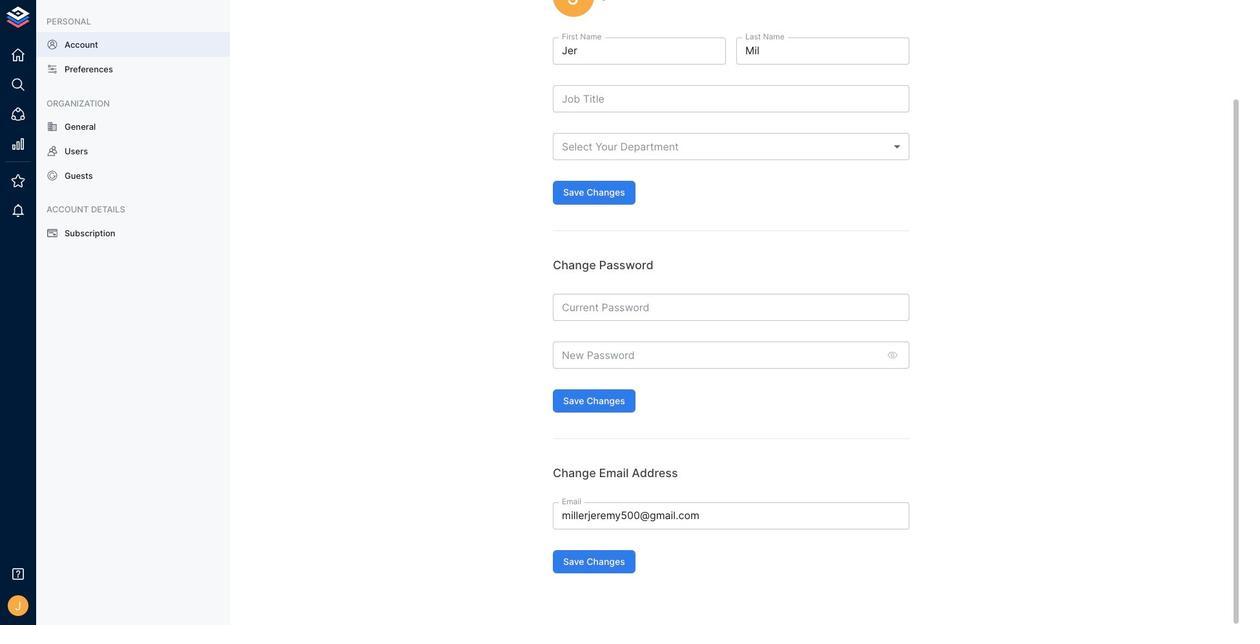 Task type: vqa. For each thing, say whether or not it's contained in the screenshot.
first PASSWORD password field
yes



Task type: describe. For each thing, give the bounding box(es) containing it.
John text field
[[553, 38, 726, 65]]

2 password password field from the top
[[553, 342, 880, 369]]

1 password password field from the top
[[553, 294, 910, 321]]

Doe text field
[[737, 38, 910, 65]]



Task type: locate. For each thing, give the bounding box(es) containing it.
CEO text field
[[553, 85, 910, 113]]

0 vertical spatial password password field
[[553, 294, 910, 321]]

you@example.com text field
[[553, 503, 910, 530]]

1 vertical spatial password password field
[[553, 342, 880, 369]]

None field
[[553, 133, 910, 160]]

Password password field
[[553, 294, 910, 321], [553, 342, 880, 369]]



